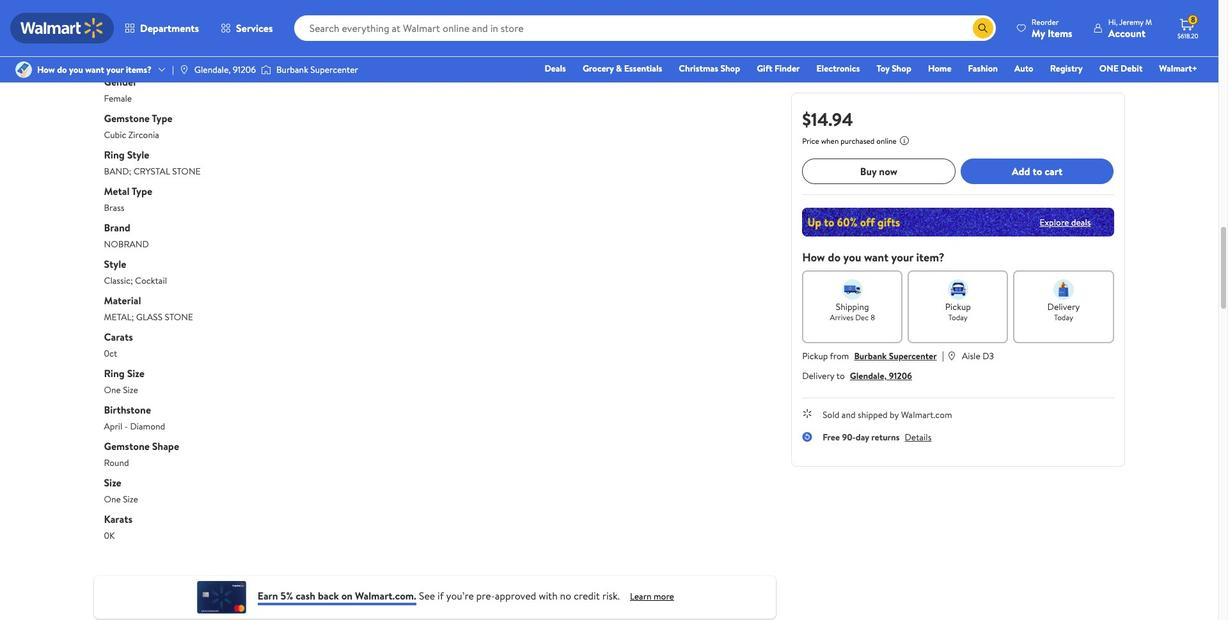 Task type: locate. For each thing, give the bounding box(es) containing it.
 image for glendale, 91206
[[179, 65, 189, 75]]

0 horizontal spatial how
[[37, 63, 55, 76]]

0 vertical spatial 91206
[[233, 63, 256, 76]]

price when purchased online
[[802, 136, 897, 146]]

grocery & essentials link
[[577, 61, 668, 75]]

Walmart Site-Wide search field
[[294, 15, 996, 41]]

1 vertical spatial glendale,
[[850, 370, 887, 383]]

one debit
[[1099, 62, 1143, 75]]

and left others
[[415, 8, 429, 21]]

my
[[1032, 26, 1045, 40]]

1 vertical spatial burbank
[[854, 350, 887, 363]]

 image right glendale, 91206 in the left of the page
[[261, 63, 271, 76]]

to left cart
[[1033, 164, 1042, 178]]

crystal
[[133, 165, 170, 178]]

burbank supercenter button
[[854, 350, 937, 363]]

2 horizontal spatial and
[[842, 409, 856, 422]]

91206
[[233, 63, 256, 76], [889, 370, 912, 383]]

0 vertical spatial pickup
[[945, 301, 971, 313]]

today for pickup
[[949, 312, 968, 323]]

 image
[[15, 61, 32, 78], [261, 63, 271, 76], [179, 65, 189, 75]]

want
[[85, 63, 104, 76], [864, 249, 889, 265]]

2 horizontal spatial to
[[1033, 164, 1042, 178]]

1 horizontal spatial supercenter
[[889, 350, 937, 363]]

glendale,
[[194, 63, 231, 76], [850, 370, 887, 383]]

2 one from the top
[[104, 493, 121, 506]]

do for how do you want your items?
[[57, 63, 67, 76]]

services
[[236, 21, 273, 35]]

style down zirconia
[[127, 147, 149, 162]]

stone right crystal at the top left of the page
[[172, 165, 201, 178]]

1 horizontal spatial how
[[802, 249, 825, 265]]

you down walmart image
[[69, 63, 83, 76]]

1 horizontal spatial 91206
[[889, 370, 912, 383]]

2 vertical spatial to
[[837, 370, 845, 383]]

search icon image
[[978, 23, 988, 33]]

cocktail
[[135, 274, 167, 287]]

0 horizontal spatial burbank
[[276, 63, 308, 76]]

delivery
[[1048, 301, 1080, 313], [802, 370, 835, 383]]

explore
[[1040, 216, 1069, 229]]

do down walmart image
[[57, 63, 67, 76]]

pickup down intent image for pickup
[[945, 301, 971, 313]]

| right items?
[[172, 63, 174, 76]]

2 horizontal spatial  image
[[261, 63, 271, 76]]

1 vertical spatial stone
[[165, 311, 193, 323]]

brand
[[104, 220, 130, 234]]

1 vertical spatial ring
[[104, 366, 125, 380]]

pickup inside pickup from burbank supercenter |
[[802, 350, 828, 363]]

0 horizontal spatial do
[[57, 63, 67, 76]]

female
[[104, 92, 132, 105]]

and right sold
[[842, 409, 856, 422]]

Search search field
[[294, 15, 996, 41]]

1 vertical spatial 8
[[871, 312, 875, 323]]

how
[[37, 63, 55, 76], [802, 249, 825, 265]]

8 up $618.20
[[1191, 14, 1195, 25]]

0 vertical spatial how
[[37, 63, 55, 76]]

delivery down "from"
[[802, 370, 835, 383]]

burbank up 'glendale, 91206' button
[[854, 350, 887, 363]]

one up the 'karats' in the bottom left of the page
[[104, 493, 121, 506]]

8 right dec
[[871, 312, 875, 323]]

others
[[431, 8, 456, 21]]

today
[[949, 312, 968, 323], [1054, 312, 1073, 323]]

1 vertical spatial style
[[104, 257, 126, 271]]

toy shop link
[[871, 61, 917, 75]]

1 horizontal spatial and
[[564, 8, 578, 21]]

 image down walmart image
[[15, 61, 32, 78]]

delivery for to
[[802, 370, 835, 383]]

toy
[[877, 62, 890, 75]]

shop for toy shop
[[892, 62, 912, 75]]

0 horizontal spatial and
[[415, 8, 429, 21]]

details
[[905, 431, 932, 444]]

stone right glass
[[165, 311, 193, 323]]

gemstone up round
[[104, 439, 150, 453]]

type
[[152, 111, 173, 125], [132, 184, 152, 198]]

0 vertical spatial 8
[[1191, 14, 1195, 25]]

1 vertical spatial 91206
[[889, 370, 912, 383]]

1 vertical spatial supercenter
[[889, 350, 937, 363]]

add
[[1012, 164, 1030, 178]]

1 horizontal spatial shop
[[892, 62, 912, 75]]

not
[[613, 8, 626, 21]]

1 vertical spatial one
[[104, 493, 121, 506]]

explore deals
[[1040, 216, 1091, 229]]

0 vertical spatial see
[[672, 8, 686, 21]]

account
[[1108, 26, 1146, 40]]

0 horizontal spatial see
[[419, 589, 435, 603]]

1 horizontal spatial do
[[828, 249, 841, 265]]

today down intent image for delivery
[[1054, 312, 1073, 323]]

ring down 0ct
[[104, 366, 125, 380]]

0 vertical spatial your
[[106, 63, 124, 76]]

gift finder
[[757, 62, 800, 75]]

see
[[672, 8, 686, 21], [419, 589, 435, 603]]

 image for burbank supercenter
[[261, 63, 271, 76]]

nobrand
[[104, 238, 149, 250]]

to inside button
[[1033, 164, 1042, 178]]

christmas shop link
[[673, 61, 746, 75]]

pickup for pickup today
[[945, 301, 971, 313]]

credit
[[574, 589, 600, 603]]

1 vertical spatial how
[[802, 249, 825, 265]]

delivery for today
[[1048, 301, 1080, 313]]

8 $618.20
[[1178, 14, 1199, 40]]

deals link
[[539, 61, 572, 75]]

0 horizontal spatial shop
[[721, 62, 740, 75]]

item?
[[916, 249, 945, 265]]

one
[[104, 383, 121, 396], [104, 493, 121, 506]]

1 vertical spatial do
[[828, 249, 841, 265]]

walmart image
[[20, 18, 104, 38]]

to
[[150, 8, 158, 21], [1033, 164, 1042, 178], [837, 370, 845, 383]]

0 horizontal spatial  image
[[15, 61, 32, 78]]

0 horizontal spatial pickup
[[802, 350, 828, 363]]

supercenter inside pickup from burbank supercenter |
[[889, 350, 937, 363]]

0 horizontal spatial want
[[85, 63, 104, 76]]

today down intent image for pickup
[[949, 312, 968, 323]]

metal;
[[104, 311, 134, 323]]

1 vertical spatial want
[[864, 249, 889, 265]]

christmas shop
[[679, 62, 740, 75]]

1 horizontal spatial see
[[672, 8, 686, 21]]

1 horizontal spatial want
[[864, 249, 889, 265]]

your for items?
[[106, 63, 124, 76]]

supercenter up 'glendale, 91206' button
[[889, 350, 937, 363]]

and left we
[[564, 8, 578, 21]]

shop right 'toy'
[[892, 62, 912, 75]]

dec
[[855, 312, 869, 323]]

pickup for pickup from burbank supercenter |
[[802, 350, 828, 363]]

1 vertical spatial gemstone
[[104, 439, 150, 453]]

birthstone
[[104, 403, 151, 417]]

1 today from the left
[[949, 312, 968, 323]]

0 vertical spatial glendale,
[[194, 63, 231, 76]]

1 vertical spatial delivery
[[802, 370, 835, 383]]

0 horizontal spatial |
[[172, 63, 174, 76]]

christmas
[[679, 62, 718, 75]]

1 shop from the left
[[721, 62, 740, 75]]

90-
[[842, 431, 856, 444]]

1 vertical spatial pickup
[[802, 350, 828, 363]]

1 vertical spatial see
[[419, 589, 435, 603]]

0 vertical spatial delivery
[[1048, 301, 1080, 313]]

2 today from the left
[[1054, 312, 1073, 323]]

carats
[[104, 330, 133, 344]]

1 horizontal spatial to
[[837, 370, 845, 383]]

0 vertical spatial gemstone
[[104, 111, 150, 125]]

to right aim
[[150, 8, 158, 21]]

style
[[127, 147, 149, 162], [104, 257, 126, 271]]

0 horizontal spatial today
[[949, 312, 968, 323]]

gemstone up cubic
[[104, 111, 150, 125]]

1 vertical spatial |
[[942, 349, 944, 363]]

do up shipping
[[828, 249, 841, 265]]

your left item?
[[891, 249, 914, 265]]

fashion link
[[962, 61, 1004, 75]]

want up female
[[85, 63, 104, 76]]

today inside delivery today
[[1054, 312, 1073, 323]]

0 horizontal spatial style
[[104, 257, 126, 271]]

glendale, down pickup from burbank supercenter |
[[850, 370, 887, 383]]

1 one from the top
[[104, 383, 121, 396]]

1 horizontal spatial style
[[127, 147, 149, 162]]

0 vertical spatial to
[[150, 8, 158, 21]]

see right it. at right
[[672, 8, 686, 21]]

0 horizontal spatial delivery
[[802, 370, 835, 383]]

type down crystal at the top left of the page
[[132, 184, 152, 198]]

style up the classic;
[[104, 257, 126, 271]]

0 vertical spatial style
[[127, 147, 149, 162]]

0 vertical spatial one
[[104, 383, 121, 396]]

learn
[[630, 590, 652, 603]]

burbank down information.
[[276, 63, 308, 76]]

 image left glendale, 91206 in the left of the page
[[179, 65, 189, 75]]

1 horizontal spatial pickup
[[945, 301, 971, 313]]

0 vertical spatial ring
[[104, 147, 125, 162]]

one debit link
[[1094, 61, 1148, 75]]

shop inside "link"
[[721, 62, 740, 75]]

0 vertical spatial |
[[172, 63, 174, 76]]

0 vertical spatial stone
[[172, 165, 201, 178]]

0 vertical spatial burbank
[[276, 63, 308, 76]]

pre-
[[476, 589, 495, 603]]

2 shop from the left
[[892, 62, 912, 75]]

0 horizontal spatial 8
[[871, 312, 875, 323]]

type up zirconia
[[152, 111, 173, 125]]

supercenter down manufacturers,
[[310, 63, 358, 76]]

registry
[[1050, 62, 1083, 75]]

|
[[172, 63, 174, 76], [942, 349, 944, 363]]

&
[[616, 62, 622, 75]]

delivery down intent image for delivery
[[1048, 301, 1080, 313]]

your left items?
[[106, 63, 124, 76]]

ring up band;
[[104, 147, 125, 162]]

0 horizontal spatial glendale,
[[194, 63, 231, 76]]

1 horizontal spatial delivery
[[1048, 301, 1080, 313]]

auto link
[[1009, 61, 1039, 75]]

8 inside shipping arrives dec 8
[[871, 312, 875, 323]]

1 horizontal spatial 8
[[1191, 14, 1195, 25]]

1 horizontal spatial  image
[[179, 65, 189, 75]]

1 horizontal spatial |
[[942, 349, 944, 363]]

sold
[[823, 409, 840, 422]]

glendale, down services dropdown button on the left
[[194, 63, 231, 76]]

want left item?
[[864, 249, 889, 265]]

band;
[[104, 165, 131, 178]]

0 vertical spatial do
[[57, 63, 67, 76]]

to down "from"
[[837, 370, 845, 383]]

91206 down services dropdown button on the left
[[233, 63, 256, 76]]

1 horizontal spatial your
[[891, 249, 914, 265]]

stone
[[172, 165, 201, 178], [165, 311, 193, 323]]

departments
[[140, 21, 199, 35]]

one up birthstone
[[104, 383, 121, 396]]

do
[[57, 63, 67, 76], [828, 249, 841, 265]]

1 horizontal spatial today
[[1054, 312, 1073, 323]]

0ct
[[104, 347, 117, 360]]

you up intent image for shipping
[[843, 249, 861, 265]]

how for how do you want your item?
[[802, 249, 825, 265]]

today inside pickup today
[[949, 312, 968, 323]]

supercenter
[[310, 63, 358, 76], [889, 350, 937, 363]]

1 horizontal spatial burbank
[[854, 350, 887, 363]]

up to sixty percent off deals. shop now. image
[[802, 208, 1114, 237]]

do for how do you want your item?
[[828, 249, 841, 265]]

information.
[[267, 8, 316, 21]]

0 horizontal spatial your
[[106, 63, 124, 76]]

glendale, 91206 button
[[850, 370, 912, 383]]

size
[[127, 366, 145, 380], [123, 383, 138, 396], [104, 476, 121, 490], [123, 493, 138, 506]]

deals
[[545, 62, 566, 75]]

1 vertical spatial to
[[1033, 164, 1042, 178]]

capital one  earn 5% cash back on walmart.com. see if you're pre-approved with no credit risk. learn more element
[[630, 590, 674, 604]]

0 vertical spatial supercenter
[[310, 63, 358, 76]]

departments button
[[114, 13, 210, 43]]

verified
[[628, 8, 658, 21]]

pickup left "from"
[[802, 350, 828, 363]]

| left aisle
[[942, 349, 944, 363]]

shop left specifications icon
[[721, 62, 740, 75]]

1 vertical spatial your
[[891, 249, 914, 265]]

0 vertical spatial want
[[85, 63, 104, 76]]

suppliers
[[379, 8, 413, 21]]

electronics
[[817, 62, 860, 75]]

grocery & essentials
[[583, 62, 662, 75]]

aisle d3
[[962, 350, 994, 363]]

manufacturers,
[[318, 8, 377, 21]]

see left the if
[[419, 589, 435, 603]]

91206 down the burbank supercenter button at the bottom right of page
[[889, 370, 912, 383]]

product
[[234, 8, 265, 21]]



Task type: describe. For each thing, give the bounding box(es) containing it.
back
[[318, 589, 339, 603]]

karats
[[104, 512, 132, 526]]

show
[[160, 8, 180, 21]]

on
[[341, 589, 353, 603]]

walmart.com.
[[355, 589, 416, 603]]

it.
[[660, 8, 667, 21]]

learn more
[[630, 590, 674, 603]]

hi,
[[1108, 16, 1118, 27]]

online
[[877, 136, 897, 146]]

with
[[539, 589, 558, 603]]

 image for how do you want your items?
[[15, 61, 32, 78]]

burbank supercenter
[[276, 63, 358, 76]]

0 horizontal spatial supercenter
[[310, 63, 358, 76]]

buy now
[[860, 164, 898, 178]]

today for delivery
[[1054, 312, 1073, 323]]

more
[[654, 590, 674, 603]]

material
[[104, 293, 141, 307]]

0 horizontal spatial to
[[150, 8, 158, 21]]

1 ring from the top
[[104, 147, 125, 162]]

2 ring from the top
[[104, 366, 125, 380]]

2 gemstone from the top
[[104, 439, 150, 453]]

8 inside 8 $618.20
[[1191, 14, 1195, 25]]

$14.94
[[802, 107, 853, 132]]

purchased
[[841, 136, 875, 146]]

buy
[[860, 164, 877, 178]]

1 horizontal spatial glendale,
[[850, 370, 887, 383]]

auto
[[1015, 62, 1034, 75]]

0 horizontal spatial 91206
[[233, 63, 256, 76]]

risk.
[[602, 589, 620, 603]]

earn 5% cash back on walmart.com. see if you're pre-approved with no credit risk.
[[258, 589, 620, 603]]

shape
[[152, 439, 179, 453]]

see our disclaimer button
[[672, 8, 742, 21]]

one
[[1099, 62, 1119, 75]]

5%
[[280, 589, 293, 603]]

essentials
[[624, 62, 662, 75]]

classic;
[[104, 274, 133, 287]]

price
[[802, 136, 819, 146]]

shipping
[[836, 301, 869, 313]]

what
[[490, 8, 508, 21]]

gender female gemstone type cubic zirconia ring style band; crystal stone metal type brass brand nobrand style classic; cocktail material metal; glass stone carats 0ct ring size one size birthstone april - diamond gemstone shape round size one size karats 0k
[[104, 75, 201, 542]]

if
[[438, 589, 444, 603]]

our
[[688, 8, 701, 21]]

how do you want your item?
[[802, 249, 945, 265]]

by
[[890, 409, 899, 422]]

you right show on the left top of page
[[182, 8, 196, 21]]

legal information image
[[899, 136, 910, 146]]

want for item?
[[864, 249, 889, 265]]

specifications
[[104, 49, 166, 63]]

electronics link
[[811, 61, 866, 75]]

metal
[[104, 184, 130, 198]]

earn
[[258, 589, 278, 603]]

when
[[821, 136, 839, 146]]

shop for christmas shop
[[721, 62, 740, 75]]

1 vertical spatial type
[[132, 184, 152, 198]]

0 vertical spatial type
[[152, 111, 173, 125]]

glendale, 91206
[[194, 63, 256, 76]]

to for add to cart
[[1033, 164, 1042, 178]]

intent image for pickup image
[[948, 280, 968, 300]]

how for how do you want your items?
[[37, 63, 55, 76]]

glass
[[136, 311, 163, 323]]

now
[[879, 164, 898, 178]]

we
[[119, 8, 131, 21]]

zirconia
[[128, 128, 159, 141]]

april
[[104, 420, 122, 433]]

intent image for delivery image
[[1054, 280, 1074, 300]]

registry link
[[1044, 61, 1089, 75]]

-
[[125, 420, 128, 433]]

walmart+
[[1159, 62, 1198, 75]]

you left see on the top
[[511, 8, 525, 21]]

gift finder link
[[751, 61, 806, 75]]

hi, jeremy m account
[[1108, 16, 1152, 40]]

toy shop
[[877, 62, 912, 75]]

d3
[[983, 350, 994, 363]]

intent image for shipping image
[[842, 280, 863, 300]]

cash
[[296, 589, 315, 603]]

pickup today
[[945, 301, 971, 323]]

home link
[[922, 61, 957, 75]]

jeremy
[[1119, 16, 1144, 27]]

1 gemstone from the top
[[104, 111, 150, 125]]

round
[[104, 456, 129, 469]]

specifications image
[[750, 53, 766, 69]]

want for items?
[[85, 63, 104, 76]]

details button
[[905, 431, 932, 444]]

cart
[[1045, 164, 1063, 178]]

here,
[[542, 8, 562, 21]]

how do you want your items?
[[37, 63, 152, 76]]

returns
[[871, 431, 900, 444]]

aisle
[[962, 350, 981, 363]]

services button
[[210, 13, 284, 43]]

debit
[[1121, 62, 1143, 75]]

to for delivery to glendale, 91206
[[837, 370, 845, 383]]

capitalone image
[[196, 581, 247, 614]]

$618.20
[[1178, 31, 1199, 40]]

fashion
[[968, 62, 998, 75]]

deals
[[1071, 216, 1091, 229]]

your for item?
[[891, 249, 914, 265]]

finder
[[775, 62, 800, 75]]

walmart+ link
[[1154, 61, 1203, 75]]

aim
[[134, 8, 148, 21]]

no
[[560, 589, 571, 603]]

buy now button
[[802, 159, 956, 184]]

delivery to glendale, 91206
[[802, 370, 912, 383]]

burbank inside pickup from burbank supercenter |
[[854, 350, 887, 363]]



Task type: vqa. For each thing, say whether or not it's contained in the screenshot.


